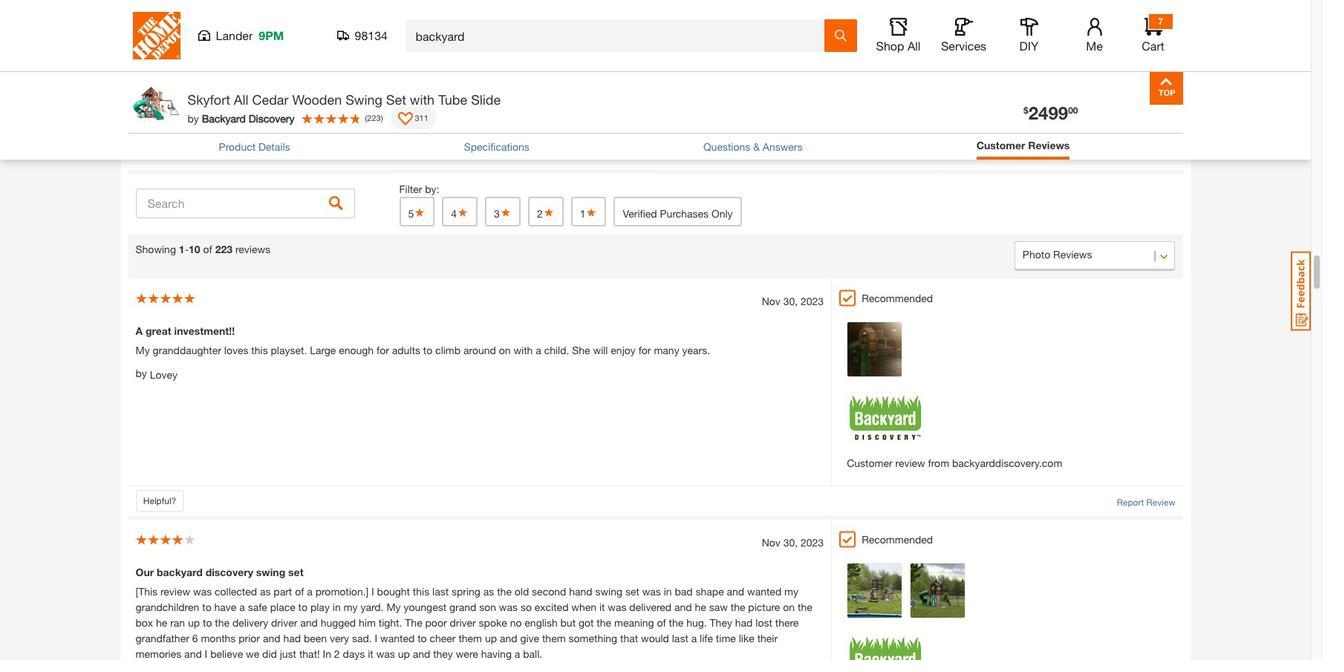 Task type: vqa. For each thing, say whether or not it's contained in the screenshot.
right EXPLORE
no



Task type: locate. For each thing, give the bounding box(es) containing it.
it right when
[[599, 601, 605, 613]]

0 vertical spatial up
[[188, 616, 200, 629]]

star symbol image inside 5 button
[[414, 207, 426, 217]]

details
[[259, 140, 290, 153]]

0 vertical spatial it
[[599, 601, 605, 613]]

0 vertical spatial 2
[[537, 207, 543, 220]]

star symbol image inside the 2 button
[[543, 207, 555, 217]]

1
[[580, 207, 586, 220], [179, 243, 185, 255]]

1 horizontal spatial as
[[483, 585, 494, 598]]

shape
[[696, 585, 724, 598]]

0 horizontal spatial them
[[459, 632, 482, 645]]

1 horizontal spatial driver
[[450, 616, 476, 629]]

the down have
[[215, 616, 230, 629]]

by left lovey
[[136, 367, 147, 379]]

2 right in
[[334, 648, 340, 660]]

my down a
[[136, 344, 150, 356]]

a
[[536, 344, 541, 356], [307, 585, 313, 598], [239, 601, 245, 613], [691, 632, 697, 645], [515, 648, 520, 660]]

all inside "shop all" button
[[908, 39, 921, 53]]

0 vertical spatial last
[[432, 585, 449, 598]]

2 horizontal spatial i
[[375, 632, 378, 645]]

i up yard.
[[372, 585, 374, 598]]

1 horizontal spatial with
[[514, 344, 533, 356]]

up down the
[[398, 648, 410, 660]]

with left child.
[[514, 344, 533, 356]]

filter by:
[[399, 183, 439, 195]]

0 vertical spatial in
[[664, 585, 672, 598]]

second
[[532, 585, 566, 598]]

questions & answers button
[[703, 139, 803, 154], [703, 139, 803, 154]]

1 star symbol image from the left
[[414, 207, 426, 217]]

enough
[[339, 344, 374, 356]]

cart 7
[[1142, 16, 1165, 53]]

customer reviews button
[[977, 137, 1070, 156], [977, 137, 1070, 153]]

customer for customer reviews
[[977, 139, 1026, 152]]

i down months
[[205, 648, 207, 660]]

my down promotion.]
[[344, 601, 358, 613]]

services button
[[940, 18, 988, 53]]

believe
[[210, 648, 243, 660]]

have
[[214, 601, 237, 613]]

2 button
[[528, 197, 564, 226]]

2 inside our backyard discovery swing set [this review was collected as part of a promotion.] i bought this last spring as the old second hand swing set was in bad shape and wanted my grandchildren to have a safe place to play in my yard.  my youngest grand son was so excited when it was delivered and he saw the picture on the box he ran up to the delivery driver and hugged him tight.  the poor driver spoke no english but got the meaning of the hug.  they had lost there grandfather 6 months prior and had been very sad.  i wanted to cheer them up and give them something that would last a life time like their memories and i believe we did just that!  in 2 days it was up and they were having a ball.
[[334, 648, 340, 660]]

2 30, from the top
[[784, 536, 798, 549]]

to left climb
[[423, 344, 433, 356]]

2 vertical spatial i
[[205, 648, 207, 660]]

0 horizontal spatial had
[[283, 632, 301, 645]]

review up the grandchildren
[[160, 585, 190, 598]]

this right loves
[[251, 344, 268, 356]]

the right saw
[[731, 601, 745, 613]]

wanted down tight.
[[380, 632, 415, 645]]

meaning
[[614, 616, 654, 629]]

0 vertical spatial of
[[203, 243, 212, 255]]

star symbol image inside 1 button
[[586, 207, 598, 217]]

i right sad.
[[375, 632, 378, 645]]

0 horizontal spatial this
[[251, 344, 268, 356]]

1 horizontal spatial by
[[188, 112, 199, 124]]

1 horizontal spatial set
[[625, 585, 640, 598]]

driver
[[271, 616, 297, 629], [450, 616, 476, 629]]

1 2023 from the top
[[801, 295, 824, 307]]

0 horizontal spatial customer
[[847, 457, 893, 469]]

grandchildren
[[136, 601, 199, 613]]

for
[[377, 344, 389, 356], [639, 344, 651, 356]]

cheer
[[430, 632, 456, 645]]

star symbol image
[[414, 207, 426, 217], [500, 207, 512, 217]]

&
[[753, 140, 760, 153]]

star symbol image left 3
[[457, 207, 469, 217]]

star symbol image left the 2 button
[[500, 207, 512, 217]]

2023
[[801, 295, 824, 307], [801, 536, 824, 549]]

reviews
[[1028, 139, 1070, 152]]

2 nov from the top
[[762, 536, 781, 549]]

a left the ball.
[[515, 648, 520, 660]]

1 vertical spatial 30,
[[784, 536, 798, 549]]

had up like
[[735, 616, 753, 629]]

and down no
[[500, 632, 517, 645]]

2 vertical spatial of
[[657, 616, 666, 629]]

2 driver from the left
[[450, 616, 476, 629]]

for right enjoy
[[639, 344, 651, 356]]

shop all button
[[875, 18, 922, 53]]

1 vertical spatial set
[[625, 585, 640, 598]]

0 horizontal spatial all
[[234, 91, 249, 108]]

this inside a great investment!! my granddaughter loves this playset. large enough for adults to climb around on with a child. she will enjoy for many years.
[[251, 344, 268, 356]]

star symbol image left 1 button
[[543, 207, 555, 217]]

star symbol image inside the 3 "button"
[[500, 207, 512, 217]]

1 nov 30, 2023 from the top
[[762, 295, 824, 307]]

spring
[[452, 585, 481, 598]]

1 vertical spatial 2
[[334, 648, 340, 660]]

driver down grand
[[450, 616, 476, 629]]

0 horizontal spatial 2
[[334, 648, 340, 660]]

in left the bad
[[664, 585, 672, 598]]

star symbol image
[[457, 207, 469, 217], [543, 207, 555, 217], [586, 207, 598, 217]]

3
[[494, 207, 500, 220]]

1 right the 2 button
[[580, 207, 586, 220]]

0 horizontal spatial 1
[[179, 243, 185, 255]]

specifications button
[[464, 139, 530, 154], [464, 139, 530, 154]]

that!
[[299, 648, 320, 660]]

this
[[251, 344, 268, 356], [413, 585, 430, 598]]

2 recommended from the top
[[862, 533, 933, 546]]

a inside a great investment!! my granddaughter loves this playset. large enough for adults to climb around on with a child. she will enjoy for many years.
[[536, 344, 541, 356]]

of up would
[[657, 616, 666, 629]]

on up there
[[783, 601, 795, 613]]

the up there
[[798, 601, 813, 613]]

1 vertical spatial recommended
[[862, 533, 933, 546]]

my down bought
[[387, 601, 401, 613]]

all right shop
[[908, 39, 921, 53]]

had up just
[[283, 632, 301, 645]]

display image
[[398, 112, 413, 127]]

as up son
[[483, 585, 494, 598]]

1 horizontal spatial them
[[542, 632, 566, 645]]

1 vertical spatial customer
[[847, 457, 893, 469]]

in
[[664, 585, 672, 598], [333, 601, 341, 613]]

0 vertical spatial 30,
[[784, 295, 798, 307]]

0 horizontal spatial in
[[333, 601, 341, 613]]

1 horizontal spatial had
[[735, 616, 753, 629]]

of
[[203, 243, 212, 255], [295, 585, 304, 598], [657, 616, 666, 629]]

0 vertical spatial logo image
[[847, 392, 926, 455]]

1 nov from the top
[[762, 295, 781, 307]]

star symbol image right the 2 button
[[586, 207, 598, 217]]

1 horizontal spatial customer
[[977, 139, 1026, 152]]

got
[[579, 616, 594, 629]]

0 vertical spatial had
[[735, 616, 753, 629]]

shop
[[876, 39, 904, 53]]

a great investment!! my granddaughter loves this playset. large enough for adults to climb around on with a child. she will enjoy for many years.
[[136, 324, 710, 356]]

with up 311
[[410, 91, 435, 108]]

and left they
[[413, 648, 430, 660]]

0 vertical spatial nov 30, 2023
[[762, 295, 824, 307]]

1 vertical spatial by
[[136, 367, 147, 379]]

1 vertical spatial swing
[[595, 585, 623, 598]]

discovery
[[206, 566, 253, 578]]

them down english at bottom left
[[542, 632, 566, 645]]

lost
[[756, 616, 773, 629]]

1 horizontal spatial 1
[[580, 207, 586, 220]]

logo image
[[847, 392, 926, 455], [847, 633, 926, 660]]

0 horizontal spatial 223
[[215, 243, 233, 255]]

was up delivered at the bottom of page
[[642, 585, 661, 598]]

with
[[410, 91, 435, 108], [514, 344, 533, 356]]

in up hugged
[[333, 601, 341, 613]]

2 nov 30, 2023 from the top
[[762, 536, 824, 549]]

on
[[499, 344, 511, 356], [783, 601, 795, 613]]

1 vertical spatial 2023
[[801, 536, 824, 549]]

report
[[1117, 497, 1144, 508]]

1 vertical spatial i
[[375, 632, 378, 645]]

1 horizontal spatial my
[[785, 585, 799, 598]]

0 vertical spatial my
[[785, 585, 799, 598]]

nov for my granddaughter loves this playset. large enough for adults to climb around on with a child. she will enjoy for many years.
[[762, 295, 781, 307]]

customer
[[977, 139, 1026, 152], [847, 457, 893, 469]]

0 horizontal spatial driver
[[271, 616, 297, 629]]

customer left the from
[[847, 457, 893, 469]]

he up hug.
[[695, 601, 706, 613]]

of right 10
[[203, 243, 212, 255]]

english
[[525, 616, 558, 629]]

1 vertical spatial it
[[368, 648, 374, 660]]

1 vertical spatial up
[[485, 632, 497, 645]]

0 vertical spatial with
[[410, 91, 435, 108]]

on right around
[[499, 344, 511, 356]]

0 vertical spatial by
[[188, 112, 199, 124]]

1 them from the left
[[459, 632, 482, 645]]

report review button
[[1117, 496, 1176, 509]]

1 30, from the top
[[784, 295, 798, 307]]

2 logo image from the top
[[847, 633, 926, 660]]

0 horizontal spatial my
[[344, 601, 358, 613]]

1 horizontal spatial last
[[672, 632, 689, 645]]

1 vertical spatial logo image
[[847, 633, 926, 660]]

a left safe
[[239, 601, 245, 613]]

0 horizontal spatial up
[[188, 616, 200, 629]]

a left child.
[[536, 344, 541, 356]]

1 horizontal spatial 223
[[367, 113, 381, 122]]

bad
[[675, 585, 693, 598]]

0 horizontal spatial with
[[410, 91, 435, 108]]

0 horizontal spatial on
[[499, 344, 511, 356]]

7
[[1158, 16, 1163, 27]]

was up meaning
[[608, 601, 627, 613]]

me button
[[1071, 18, 1118, 53]]

cart
[[1142, 39, 1165, 53]]

part
[[274, 585, 292, 598]]

0 horizontal spatial he
[[156, 616, 167, 629]]

recommended
[[862, 292, 933, 304], [862, 533, 933, 546]]

the right the got
[[597, 616, 611, 629]]

delivery
[[232, 616, 268, 629]]

set
[[288, 566, 304, 578], [625, 585, 640, 598]]

last up youngest
[[432, 585, 449, 598]]

up down spoke
[[485, 632, 497, 645]]

1 horizontal spatial my
[[387, 601, 401, 613]]

up up the 6
[[188, 616, 200, 629]]

2 star symbol image from the left
[[500, 207, 512, 217]]

9pm
[[259, 28, 284, 42]]

of right part
[[295, 585, 304, 598]]

2 inside button
[[537, 207, 543, 220]]

2 right the 3 "button"
[[537, 207, 543, 220]]

0 vertical spatial 1
[[580, 207, 586, 220]]

2 star symbol image from the left
[[543, 207, 555, 217]]

by
[[188, 112, 199, 124], [136, 367, 147, 379]]

nov 30, 2023 for [this review was collected as part of a promotion.] i bought this last spring as the old second hand swing set was in bad shape and wanted my grandchildren to have a safe place to play in my yard.  my youngest grand son was so excited when it was delivered and he saw the picture on the box he ran up to the delivery driver and hugged him tight.  the poor driver spoke no english but got the meaning of the hug.  they had lost there grandfather 6 months prior and had been very sad.  i wanted to cheer them up and give them something that would last a life time like their memories and i believe we did just that!  in 2 days it was up and they were having a ball.
[[762, 536, 824, 549]]

1 vertical spatial my
[[387, 601, 401, 613]]

he up grandfather
[[156, 616, 167, 629]]

did
[[262, 648, 277, 660]]

0 horizontal spatial for
[[377, 344, 389, 356]]

and down the 6
[[184, 648, 202, 660]]

for left adults on the left bottom
[[377, 344, 389, 356]]

swing up part
[[256, 566, 285, 578]]

3 star symbol image from the left
[[586, 207, 598, 217]]

1 horizontal spatial of
[[295, 585, 304, 598]]

1 vertical spatial on
[[783, 601, 795, 613]]

star symbol image inside '4' button
[[457, 207, 469, 217]]

1 horizontal spatial in
[[664, 585, 672, 598]]

as up safe
[[260, 585, 271, 598]]

helpful?
[[143, 495, 176, 506]]

0 horizontal spatial my
[[136, 344, 150, 356]]

by down skyfort
[[188, 112, 199, 124]]

as
[[260, 585, 271, 598], [483, 585, 494, 598]]

star symbol image for 2
[[543, 207, 555, 217]]

star symbol image down filter by:
[[414, 207, 426, 217]]

by inside the by lovey
[[136, 367, 147, 379]]

swing right hand
[[595, 585, 623, 598]]

prior
[[239, 632, 260, 645]]

review inside our backyard discovery swing set [this review was collected as part of a promotion.] i bought this last spring as the old second hand swing set was in bad shape and wanted my grandchildren to have a safe place to play in my yard.  my youngest grand son was so excited when it was delivered and he saw the picture on the box he ran up to the delivery driver and hugged him tight.  the poor driver spoke no english but got the meaning of the hug.  they had lost there grandfather 6 months prior and had been very sad.  i wanted to cheer them up and give them something that would last a life time like their memories and i believe we did just that!  in 2 days it was up and they were having a ball.
[[160, 585, 190, 598]]

0 vertical spatial this
[[251, 344, 268, 356]]

all up by backyard discovery
[[234, 91, 249, 108]]

reviews
[[235, 243, 270, 255]]

by for by lovey
[[136, 367, 147, 379]]

answers
[[763, 140, 803, 153]]

223 left "reviews"
[[215, 243, 233, 255]]

2 2023 from the top
[[801, 536, 824, 549]]

slide
[[471, 91, 501, 108]]

skyfort
[[188, 91, 230, 108]]

0 vertical spatial wanted
[[747, 585, 782, 598]]

this up youngest
[[413, 585, 430, 598]]

them up were at the left of the page
[[459, 632, 482, 645]]

0 vertical spatial 2023
[[801, 295, 824, 307]]

give
[[520, 632, 539, 645]]

on inside our backyard discovery swing set [this review was collected as part of a promotion.] i bought this last spring as the old second hand swing set was in bad shape and wanted my grandchildren to have a safe place to play in my yard.  my youngest grand son was so excited when it was delivered and he saw the picture on the box he ran up to the delivery driver and hugged him tight.  the poor driver spoke no english but got the meaning of the hug.  they had lost there grandfather 6 months prior and had been very sad.  i wanted to cheer them up and give them something that would last a life time like their memories and i believe we did just that!  in 2 days it was up and they were having a ball.
[[783, 601, 795, 613]]

30, for [this review was collected as part of a promotion.] i bought this last spring as the old second hand swing set was in bad shape and wanted my grandchildren to have a safe place to play in my yard.  my youngest grand son was so excited when it was delivered and he saw the picture on the box he ran up to the delivery driver and hugged him tight.  the poor driver spoke no english but got the meaning of the hug.  they had lost there grandfather 6 months prior and had been very sad.  i wanted to cheer them up and give them something that would last a life time like their memories and i believe we did just that!  in 2 days it was up and they were having a ball.
[[784, 536, 798, 549]]

all
[[908, 39, 921, 53], [234, 91, 249, 108]]

1 horizontal spatial he
[[695, 601, 706, 613]]

driver down place
[[271, 616, 297, 629]]

cedar
[[252, 91, 289, 108]]

6
[[192, 632, 198, 645]]

1 recommended from the top
[[862, 292, 933, 304]]

collected
[[215, 585, 257, 598]]

1 for from the left
[[377, 344, 389, 356]]

on inside a great investment!! my granddaughter loves this playset. large enough for adults to climb around on with a child. she will enjoy for many years.
[[499, 344, 511, 356]]

nov
[[762, 295, 781, 307], [762, 536, 781, 549]]

when
[[572, 601, 597, 613]]

nov for [this review was collected as part of a promotion.] i bought this last spring as the old second hand swing set was in bad shape and wanted my grandchildren to have a safe place to play in my yard.  my youngest grand son was so excited when it was delivered and he saw the picture on the box he ran up to the delivery driver and hugged him tight.  the poor driver spoke no english but got the meaning of the hug.  they had lost there grandfather 6 months prior and had been very sad.  i wanted to cheer them up and give them something that would last a life time like their memories and i believe we did just that!  in 2 days it was up and they were having a ball.
[[762, 536, 781, 549]]

1 inside button
[[580, 207, 586, 220]]

last down hug.
[[672, 632, 689, 645]]

1 vertical spatial wanted
[[380, 632, 415, 645]]

1 horizontal spatial review
[[896, 457, 925, 469]]

223 down swing
[[367, 113, 381, 122]]

0 vertical spatial my
[[136, 344, 150, 356]]

0 vertical spatial nov
[[762, 295, 781, 307]]

0 vertical spatial recommended
[[862, 292, 933, 304]]

the
[[405, 616, 422, 629]]

1 vertical spatial with
[[514, 344, 533, 356]]

1 vertical spatial he
[[156, 616, 167, 629]]

set up delivered at the bottom of page
[[625, 585, 640, 598]]

poor
[[425, 616, 447, 629]]

she
[[572, 344, 590, 356]]

had
[[735, 616, 753, 629], [283, 632, 301, 645]]

1 horizontal spatial star symbol image
[[500, 207, 512, 217]]

only
[[712, 207, 733, 220]]

shop all
[[876, 39, 921, 53]]

my up there
[[785, 585, 799, 598]]

showing 1 - 10 of 223 reviews
[[136, 243, 270, 255]]

2 for from the left
[[639, 344, 651, 356]]

0 horizontal spatial review
[[160, 585, 190, 598]]

0 horizontal spatial star symbol image
[[457, 207, 469, 217]]

0 horizontal spatial as
[[260, 585, 271, 598]]

1 horizontal spatial 2
[[537, 207, 543, 220]]

0 vertical spatial all
[[908, 39, 921, 53]]

review left the from
[[896, 457, 925, 469]]

all for skyfort
[[234, 91, 249, 108]]

a up play
[[307, 585, 313, 598]]

set up part
[[288, 566, 304, 578]]

2023 for my granddaughter loves this playset. large enough for adults to climb around on with a child. she will enjoy for many years.
[[801, 295, 824, 307]]

1 horizontal spatial star symbol image
[[543, 207, 555, 217]]

1 horizontal spatial this
[[413, 585, 430, 598]]

customer down $
[[977, 139, 1026, 152]]

1 star symbol image from the left
[[457, 207, 469, 217]]

filter
[[399, 183, 422, 195]]

1 horizontal spatial all
[[908, 39, 921, 53]]

it right days
[[368, 648, 374, 660]]

wanted up picture
[[747, 585, 782, 598]]

1 driver from the left
[[271, 616, 297, 629]]

1 vertical spatial nov
[[762, 536, 781, 549]]

will
[[593, 344, 608, 356]]

0 horizontal spatial last
[[432, 585, 449, 598]]

1 left 10
[[179, 243, 185, 255]]

0 vertical spatial swing
[[256, 566, 285, 578]]

was down backyard
[[193, 585, 212, 598]]

0 horizontal spatial set
[[288, 566, 304, 578]]



Task type: describe. For each thing, give the bounding box(es) containing it.
98134
[[355, 28, 388, 42]]

place
[[270, 601, 295, 613]]

months
[[201, 632, 236, 645]]

ball.
[[523, 648, 542, 660]]

star symbol image for 1
[[586, 207, 598, 217]]

a
[[136, 324, 143, 337]]

98134 button
[[337, 28, 388, 43]]

1 button
[[571, 197, 607, 226]]

to up months
[[203, 616, 212, 629]]

5 button
[[399, 197, 435, 226]]

there
[[775, 616, 799, 629]]

hug.
[[687, 616, 707, 629]]

set
[[386, 91, 406, 108]]

so
[[521, 601, 532, 613]]

product
[[219, 140, 256, 153]]

1 vertical spatial last
[[672, 632, 689, 645]]

all for shop
[[908, 39, 921, 53]]

life
[[700, 632, 713, 645]]

0 horizontal spatial i
[[205, 648, 207, 660]]

questions & answers
[[703, 140, 803, 153]]

backyarddiscovery.com
[[952, 457, 1063, 469]]

report review
[[1117, 497, 1176, 508]]

picture
[[748, 601, 780, 613]]

delivered
[[629, 601, 672, 613]]

old
[[515, 585, 529, 598]]

memories
[[136, 648, 181, 660]]

days
[[343, 648, 365, 660]]

safe
[[248, 601, 267, 613]]

my inside a great investment!! my granddaughter loves this playset. large enough for adults to climb around on with a child. she will enjoy for many years.
[[136, 344, 150, 356]]

product image image
[[132, 79, 180, 127]]

swing
[[346, 91, 382, 108]]

their
[[757, 632, 778, 645]]

great
[[146, 324, 171, 337]]

1 vertical spatial in
[[333, 601, 341, 613]]

and up been
[[300, 616, 318, 629]]

to left have
[[202, 601, 211, 613]]

box
[[136, 616, 153, 629]]

nov 30, 2023 for my granddaughter loves this playset. large enough for adults to climb around on with a child. she will enjoy for many years.
[[762, 295, 824, 307]]

1 horizontal spatial it
[[599, 601, 605, 613]]

time
[[716, 632, 736, 645]]

1 horizontal spatial swing
[[595, 585, 623, 598]]

4 button
[[442, 197, 478, 226]]

enjoy
[[611, 344, 636, 356]]

him
[[359, 616, 376, 629]]

spoke
[[479, 616, 507, 629]]

by for by backyard discovery
[[188, 112, 199, 124]]

tube
[[438, 91, 467, 108]]

was down tight.
[[376, 648, 395, 660]]

2023 for [this review was collected as part of a promotion.] i bought this last spring as the old second hand swing set was in bad shape and wanted my grandchildren to have a safe place to play in my yard.  my youngest grand son was so excited when it was delivered and he saw the picture on the box he ran up to the delivery driver and hugged him tight.  the poor driver spoke no english but got the meaning of the hug.  they had lost there grandfather 6 months prior and had been very sad.  i wanted to cheer them up and give them something that would last a life time like their memories and i believe we did just that!  in 2 days it was up and they were having a ball.
[[801, 536, 824, 549]]

verified purchases only
[[623, 207, 733, 220]]

1 vertical spatial 1
[[179, 243, 185, 255]]

but
[[561, 616, 576, 629]]

1 vertical spatial 223
[[215, 243, 233, 255]]

grand
[[449, 601, 476, 613]]

311 button
[[390, 107, 436, 129]]

and down the bad
[[675, 601, 692, 613]]

customer for customer review from backyarddiscovery.com
[[847, 457, 893, 469]]

something
[[569, 632, 617, 645]]

many
[[654, 344, 680, 356]]

by:
[[425, 183, 439, 195]]

$ 2499 00
[[1024, 103, 1078, 123]]

star symbol image for 5
[[414, 207, 426, 217]]

2 as from the left
[[483, 585, 494, 598]]

my inside our backyard discovery swing set [this review was collected as part of a promotion.] i bought this last spring as the old second hand swing set was in bad shape and wanted my grandchildren to have a safe place to play in my yard.  my youngest grand son was so excited when it was delivered and he saw the picture on the box he ran up to the delivery driver and hugged him tight.  the poor driver spoke no english but got the meaning of the hug.  they had lost there grandfather 6 months prior and had been very sad.  i wanted to cheer them up and give them something that would last a life time like their memories and i believe we did just that!  in 2 days it was up and they were having a ball.
[[387, 601, 401, 613]]

1 as from the left
[[260, 585, 271, 598]]

showing
[[136, 243, 176, 255]]

with inside a great investment!! my granddaughter loves this playset. large enough for adults to climb around on with a child. she will enjoy for many years.
[[514, 344, 533, 356]]

bought
[[377, 585, 410, 598]]

10
[[189, 243, 200, 255]]

customer review from backyarddiscovery.com
[[847, 457, 1063, 469]]

product details
[[219, 140, 290, 153]]

3 button
[[485, 197, 521, 226]]

1 horizontal spatial wanted
[[747, 585, 782, 598]]

and up saw
[[727, 585, 745, 598]]

like
[[739, 632, 755, 645]]

saw
[[709, 601, 728, 613]]

our
[[136, 566, 154, 578]]

to inside a great investment!! my granddaughter loves this playset. large enough for adults to climb around on with a child. she will enjoy for many years.
[[423, 344, 433, 356]]

by backyard discovery
[[188, 112, 295, 124]]

feedback link image
[[1291, 251, 1311, 331]]

)
[[381, 113, 383, 122]]

( 223 )
[[365, 113, 383, 122]]

questions
[[703, 140, 751, 153]]

star symbol image for 4
[[457, 207, 469, 217]]

1 logo image from the top
[[847, 392, 926, 455]]

2 vertical spatial up
[[398, 648, 410, 660]]

son
[[479, 601, 496, 613]]

playset.
[[271, 344, 307, 356]]

lovey
[[150, 368, 178, 381]]

wooden
[[292, 91, 342, 108]]

30, for my granddaughter loves this playset. large enough for adults to climb around on with a child. she will enjoy for many years.
[[784, 295, 798, 307]]

hugged
[[321, 616, 356, 629]]

from
[[928, 457, 950, 469]]

services
[[941, 39, 987, 53]]

[this
[[136, 585, 158, 598]]

0 horizontal spatial it
[[368, 648, 374, 660]]

a left life
[[691, 632, 697, 645]]

review
[[1147, 497, 1176, 508]]

4
[[451, 207, 457, 220]]

the left hug.
[[669, 616, 684, 629]]

was up no
[[499, 601, 518, 613]]

recommended for [this review was collected as part of a promotion.] i bought this last spring as the old second hand swing set was in bad shape and wanted my grandchildren to have a safe place to play in my yard.  my youngest grand son was so excited when it was delivered and he saw the picture on the box he ran up to the delivery driver and hugged him tight.  the poor driver spoke no english but got the meaning of the hug.  they had lost there grandfather 6 months prior and had been very sad.  i wanted to cheer them up and give them something that would last a life time like their memories and i believe we did just that!  in 2 days it was up and they were having a ball.
[[862, 533, 933, 546]]

1 horizontal spatial i
[[372, 585, 374, 598]]

were
[[456, 648, 478, 660]]

around
[[464, 344, 496, 356]]

00
[[1068, 105, 1078, 116]]

lovey button
[[150, 367, 178, 382]]

sad.
[[352, 632, 372, 645]]

lander
[[216, 28, 253, 42]]

the home depot logo image
[[133, 12, 180, 59]]

1 vertical spatial had
[[283, 632, 301, 645]]

they
[[710, 616, 732, 629]]

0 vertical spatial set
[[288, 566, 304, 578]]

investment!!
[[174, 324, 235, 337]]

star symbol image for 3
[[500, 207, 512, 217]]

0 vertical spatial 223
[[367, 113, 381, 122]]

diy button
[[1006, 18, 1053, 53]]

no
[[510, 616, 522, 629]]

tight.
[[379, 616, 402, 629]]

purchases
[[660, 207, 709, 220]]

to left play
[[298, 601, 308, 613]]

by lovey
[[136, 367, 178, 381]]

and up did
[[263, 632, 280, 645]]

Search text field
[[136, 189, 355, 219]]

this inside our backyard discovery swing set [this review was collected as part of a promotion.] i bought this last spring as the old second hand swing set was in bad shape and wanted my grandchildren to have a safe place to play in my yard.  my youngest grand son was so excited when it was delivered and he saw the picture on the box he ran up to the delivery driver and hugged him tight.  the poor driver spoke no english but got the meaning of the hug.  they had lost there grandfather 6 months prior and had been very sad.  i wanted to cheer them up and give them something that would last a life time like their memories and i believe we did just that!  in 2 days it was up and they were having a ball.
[[413, 585, 430, 598]]

very
[[330, 632, 349, 645]]

the left old
[[497, 585, 512, 598]]

2499
[[1029, 103, 1068, 123]]

child.
[[544, 344, 569, 356]]

5
[[408, 207, 414, 220]]

1 vertical spatial my
[[344, 601, 358, 613]]

What can we help you find today? search field
[[416, 20, 824, 51]]

1 vertical spatial of
[[295, 585, 304, 598]]

large
[[310, 344, 336, 356]]

0 horizontal spatial of
[[203, 243, 212, 255]]

to down the
[[418, 632, 427, 645]]

our backyard discovery swing set [this review was collected as part of a promotion.] i bought this last spring as the old second hand swing set was in bad shape and wanted my grandchildren to have a safe place to play in my yard.  my youngest grand son was so excited when it was delivered and he saw the picture on the box he ran up to the delivery driver and hugged him tight.  the poor driver spoke no english but got the meaning of the hug.  they had lost there grandfather 6 months prior and had been very sad.  i wanted to cheer them up and give them something that would last a life time like their memories and i believe we did just that!  in 2 days it was up and they were having a ball.
[[136, 566, 813, 660]]

2 them from the left
[[542, 632, 566, 645]]

recommended for my granddaughter loves this playset. large enough for adults to climb around on with a child. she will enjoy for many years.
[[862, 292, 933, 304]]

0 vertical spatial review
[[896, 457, 925, 469]]

0 horizontal spatial wanted
[[380, 632, 415, 645]]

youngest
[[404, 601, 447, 613]]



